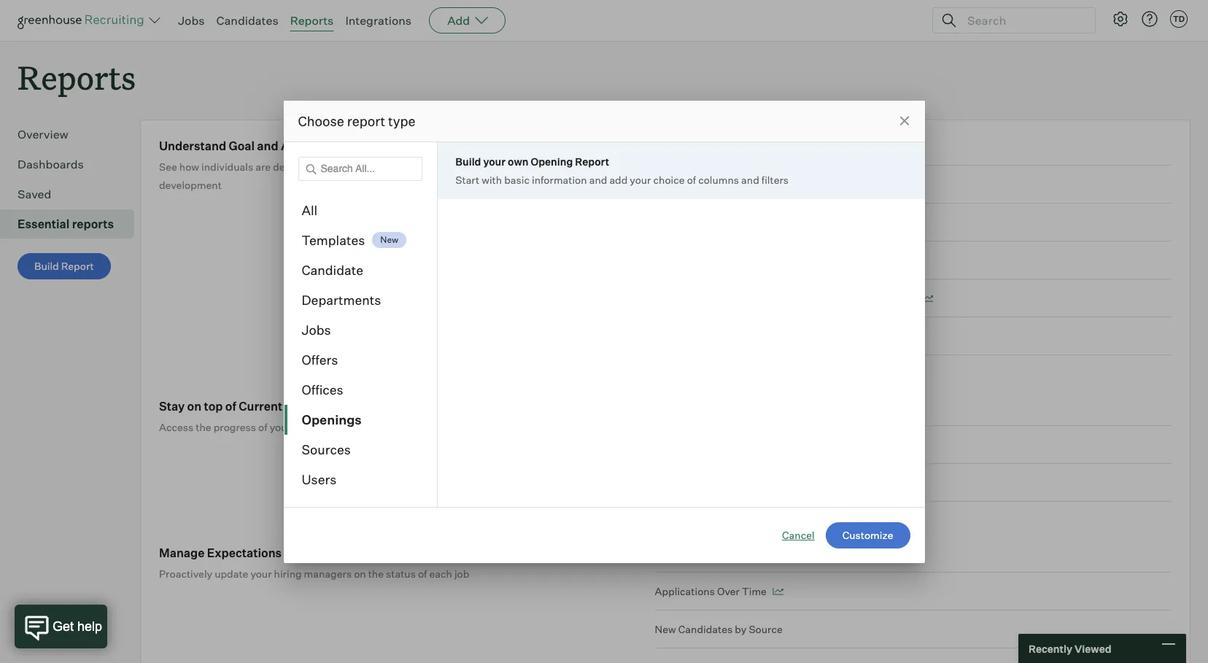 Task type: describe. For each thing, give the bounding box(es) containing it.
attainment inside "time in stage goal attainment" link
[[747, 178, 801, 191]]

your inside manage expectations with hiring managers proactively update your hiring managers on the status of each job
[[250, 568, 272, 580]]

stay on top of current recruiting activity access the progress of your company's current hiring process
[[159, 399, 452, 433]]

goals
[[406, 161, 432, 173]]

team
[[560, 161, 584, 173]]

customize button
[[826, 522, 910, 548]]

offices
[[302, 381, 343, 397]]

candidates inside new candidates by source link
[[678, 623, 733, 636]]

add
[[447, 13, 470, 28]]

process
[[415, 421, 452, 433]]

development
[[159, 179, 222, 191]]

by
[[735, 623, 746, 636]]

icon chart link
[[655, 280, 1172, 317]]

company's
[[293, 421, 345, 433]]

1 vertical spatial over
[[717, 585, 740, 598]]

source
[[749, 623, 783, 636]]

td
[[1173, 14, 1185, 24]]

td button
[[1170, 10, 1188, 28]]

access
[[159, 421, 194, 433]]

jobs link
[[178, 13, 205, 28]]

Search text field
[[964, 10, 1082, 31]]

and up the are at the left top of the page
[[257, 139, 278, 153]]

greenhouse recruiting image
[[18, 12, 149, 29]]

0 vertical spatial time
[[758, 140, 783, 153]]

icon chart image for metrics
[[788, 143, 799, 150]]

current
[[347, 421, 382, 433]]

managers
[[349, 546, 406, 560]]

for
[[434, 161, 447, 173]]

2 vertical spatial time
[[742, 585, 767, 598]]

essential reports
[[18, 217, 114, 231]]

manage expectations with hiring managers proactively update your hiring managers on the status of each job
[[159, 546, 469, 580]]

goals
[[704, 140, 731, 153]]

departments
[[302, 291, 381, 307]]

manage
[[159, 546, 205, 560]]

of right top
[[225, 399, 236, 414]]

own inside the build your own opening report start with basic information and add your choice of columns and filters
[[508, 155, 529, 167]]

hiring inside manage expectations with hiring managers proactively update your hiring managers on the status of each job
[[274, 568, 302, 580]]

on inside the 'stay on top of current recruiting activity access the progress of your company's current hiring process'
[[187, 399, 201, 414]]

stay
[[159, 399, 185, 414]]

td button
[[1167, 7, 1190, 31]]

new for new candidates by source
[[655, 623, 676, 636]]

metrics
[[348, 139, 391, 153]]

choice
[[653, 173, 685, 186]]

templates
[[302, 232, 365, 248]]

top
[[204, 399, 223, 414]]

and right the defining
[[314, 161, 332, 173]]

your inside the 'stay on top of current recruiting activity access the progress of your company's current hiring process'
[[270, 421, 291, 433]]

your right the add
[[630, 173, 651, 186]]

new candidates by source link
[[655, 611, 1172, 649]]

build report
[[34, 260, 94, 272]]

build your own opening report start with basic information and add your choice of columns and filters
[[455, 155, 789, 186]]

essential
[[18, 217, 70, 231]]

dashboards link
[[18, 156, 128, 173]]

basic
[[504, 173, 530, 186]]

hiring inside the 'stay on top of current recruiting activity access the progress of your company's current hiring process'
[[385, 421, 412, 433]]

type
[[388, 113, 416, 129]]

progress
[[213, 421, 256, 433]]

dashboards
[[18, 157, 84, 172]]

stage
[[693, 178, 721, 191]]

information
[[532, 173, 587, 186]]

0 vertical spatial over
[[733, 140, 756, 153]]

openings
[[302, 411, 362, 427]]

columns
[[698, 173, 739, 186]]

saved
[[18, 187, 51, 201]]

recruiting
[[285, 399, 344, 414]]

Search All... text field
[[298, 156, 423, 181]]

job
[[454, 568, 469, 580]]

expectations
[[207, 546, 282, 560]]

proactively
[[159, 568, 212, 580]]

own inside understand goal and attainment metrics see how individuals are defining and accomplishing goals for their own personal and team development
[[474, 161, 494, 173]]

on inside manage expectations with hiring managers proactively update your hiring managers on the status of each job
[[354, 568, 366, 580]]

build for build report
[[34, 260, 59, 272]]

attainment inside understand goal and attainment metrics see how individuals are defining and accomplishing goals for their own personal and team development
[[281, 139, 345, 153]]

report inside button
[[61, 260, 94, 272]]

overview
[[18, 127, 68, 142]]

icon chart image for managers
[[772, 588, 783, 595]]

in
[[682, 178, 690, 191]]

update
[[215, 568, 248, 580]]

applications over time
[[655, 585, 767, 598]]

jobs inside the choose report type dialog
[[302, 321, 331, 337]]

build for build your own opening report start with basic information and add your choice of columns and filters
[[455, 155, 481, 167]]

cancel
[[782, 529, 815, 541]]

offers
[[302, 351, 338, 367]]

managers
[[304, 568, 352, 580]]

of inside manage expectations with hiring managers proactively update your hiring managers on the status of each job
[[418, 568, 427, 580]]

candidates link
[[216, 13, 278, 28]]

individuals
[[201, 161, 253, 173]]

the inside the 'stay on top of current recruiting activity access the progress of your company's current hiring process'
[[196, 421, 211, 433]]

start
[[455, 173, 479, 186]]



Task type: locate. For each thing, give the bounding box(es) containing it.
cancel link
[[782, 528, 815, 542]]

1 horizontal spatial reports
[[290, 13, 334, 28]]

on left top
[[187, 399, 201, 414]]

1 vertical spatial on
[[354, 568, 366, 580]]

with
[[482, 173, 502, 186], [284, 546, 309, 560]]

1 vertical spatial the
[[368, 568, 384, 580]]

0 horizontal spatial report
[[61, 260, 94, 272]]

activity
[[347, 399, 391, 414]]

attainment down choose
[[281, 139, 345, 153]]

and left the add
[[589, 173, 607, 186]]

0 horizontal spatial goal
[[229, 139, 255, 153]]

build
[[455, 155, 481, 167], [34, 260, 59, 272]]

0 horizontal spatial own
[[474, 161, 494, 173]]

1 vertical spatial time
[[655, 178, 680, 191]]

new right 'templates'
[[380, 234, 399, 245]]

1 horizontal spatial new
[[655, 623, 676, 636]]

your up basic
[[483, 155, 506, 167]]

0 vertical spatial reports
[[290, 13, 334, 28]]

report
[[575, 155, 609, 167], [61, 260, 94, 272]]

configure image
[[1112, 10, 1129, 28]]

1 vertical spatial report
[[61, 260, 94, 272]]

choose
[[298, 113, 344, 129]]

0 vertical spatial jobs
[[178, 13, 205, 28]]

0 vertical spatial attainment
[[281, 139, 345, 153]]

the down the managers
[[368, 568, 384, 580]]

defining
[[273, 161, 312, 173]]

all
[[302, 202, 317, 218]]

hiring right current
[[385, 421, 412, 433]]

icon chart image
[[788, 143, 799, 150], [922, 295, 933, 302], [772, 588, 783, 595]]

0 vertical spatial new
[[380, 234, 399, 245]]

and
[[257, 139, 278, 153], [314, 161, 332, 173], [540, 161, 558, 173], [589, 173, 607, 186], [741, 173, 759, 186]]

reports
[[290, 13, 334, 28], [18, 55, 136, 98]]

jobs left candidates link
[[178, 13, 205, 28]]

goal inside understand goal and attainment metrics see how individuals are defining and accomplishing goals for their own personal and team development
[[229, 139, 255, 153]]

their
[[450, 161, 472, 173]]

new inside the choose report type dialog
[[380, 234, 399, 245]]

reports link
[[290, 13, 334, 28]]

and left filters
[[741, 173, 759, 186]]

1 vertical spatial icon chart image
[[922, 295, 933, 302]]

new down 'applications'
[[655, 623, 676, 636]]

2 horizontal spatial icon chart image
[[922, 295, 933, 302]]

1 horizontal spatial own
[[508, 155, 529, 167]]

report inside the build your own opening report start with basic information and add your choice of columns and filters
[[575, 155, 609, 167]]

1 vertical spatial goal
[[723, 178, 745, 191]]

0 vertical spatial build
[[455, 155, 481, 167]]

build inside button
[[34, 260, 59, 272]]

1 vertical spatial candidates
[[678, 623, 733, 636]]

saved link
[[18, 185, 128, 203]]

new candidates by source
[[655, 623, 783, 636]]

1 horizontal spatial the
[[368, 568, 384, 580]]

the
[[196, 421, 211, 433], [368, 568, 384, 580]]

your
[[483, 155, 506, 167], [630, 173, 651, 186], [270, 421, 291, 433], [250, 568, 272, 580]]

and up information
[[540, 161, 558, 173]]

0 vertical spatial hiring
[[385, 421, 412, 433]]

hiring left managers
[[274, 568, 302, 580]]

on
[[187, 399, 201, 414], [354, 568, 366, 580]]

add button
[[429, 7, 506, 34]]

1 horizontal spatial hiring
[[385, 421, 412, 433]]

new for new
[[380, 234, 399, 245]]

reports
[[72, 217, 114, 231]]

with inside the build your own opening report start with basic information and add your choice of columns and filters
[[482, 173, 502, 186]]

time in stage goal attainment link
[[655, 166, 1172, 204]]

customize
[[842, 529, 893, 541]]

1 horizontal spatial jobs
[[302, 321, 331, 337]]

viewed
[[1074, 642, 1111, 655]]

1 horizontal spatial candidates
[[678, 623, 733, 636]]

recently viewed
[[1029, 642, 1111, 655]]

goal up individuals
[[229, 139, 255, 153]]

0 vertical spatial candidates
[[216, 13, 278, 28]]

0 vertical spatial with
[[482, 173, 502, 186]]

build inside the build your own opening report start with basic information and add your choice of columns and filters
[[455, 155, 481, 167]]

candidate
[[302, 262, 363, 278]]

0 horizontal spatial hiring
[[274, 568, 302, 580]]

0 vertical spatial icon chart image
[[788, 143, 799, 150]]

build report button
[[18, 253, 111, 280]]

of
[[687, 173, 696, 186], [225, 399, 236, 414], [258, 421, 267, 433], [418, 568, 427, 580]]

1 horizontal spatial report
[[575, 155, 609, 167]]

build up start
[[455, 155, 481, 167]]

see
[[159, 161, 177, 173]]

with inside manage expectations with hiring managers proactively update your hiring managers on the status of each job
[[284, 546, 309, 560]]

reports right candidates link
[[290, 13, 334, 28]]

0 horizontal spatial build
[[34, 260, 59, 272]]

1 horizontal spatial attainment
[[747, 178, 801, 191]]

individual
[[655, 140, 701, 153]]

0 horizontal spatial the
[[196, 421, 211, 433]]

of inside the build your own opening report start with basic information and add your choice of columns and filters
[[687, 173, 696, 186]]

each
[[429, 568, 452, 580]]

on down the managers
[[354, 568, 366, 580]]

time in stage goal attainment
[[655, 178, 801, 191]]

candidates left the by
[[678, 623, 733, 636]]

0 horizontal spatial reports
[[18, 55, 136, 98]]

of left each
[[418, 568, 427, 580]]

time
[[758, 140, 783, 153], [655, 178, 680, 191], [742, 585, 767, 598]]

new
[[380, 234, 399, 245], [655, 623, 676, 636]]

personal
[[496, 161, 538, 173]]

over up new candidates by source
[[717, 585, 740, 598]]

0 horizontal spatial on
[[187, 399, 201, 414]]

goal
[[229, 139, 255, 153], [723, 178, 745, 191]]

0 vertical spatial the
[[196, 421, 211, 433]]

report down essential reports link
[[61, 260, 94, 272]]

are
[[255, 161, 271, 173]]

1 vertical spatial reports
[[18, 55, 136, 98]]

filters
[[761, 173, 789, 186]]

the inside manage expectations with hiring managers proactively update your hiring managers on the status of each job
[[368, 568, 384, 580]]

time up filters
[[758, 140, 783, 153]]

1 vertical spatial new
[[655, 623, 676, 636]]

own up basic
[[508, 155, 529, 167]]

candidates right jobs link
[[216, 13, 278, 28]]

goal inside "time in stage goal attainment" link
[[723, 178, 745, 191]]

over
[[733, 140, 756, 153], [717, 585, 740, 598]]

status
[[386, 568, 416, 580]]

add
[[609, 173, 628, 186]]

jobs up "offers"
[[302, 321, 331, 337]]

users
[[302, 471, 337, 487]]

attainment
[[281, 139, 345, 153], [747, 178, 801, 191]]

0 horizontal spatial new
[[380, 234, 399, 245]]

hiring
[[385, 421, 412, 433], [274, 568, 302, 580]]

integrations
[[345, 13, 412, 28]]

0 vertical spatial on
[[187, 399, 201, 414]]

1 vertical spatial jobs
[[302, 321, 331, 337]]

with right start
[[482, 173, 502, 186]]

1 horizontal spatial with
[[482, 173, 502, 186]]

integrations link
[[345, 13, 412, 28]]

time up "source"
[[742, 585, 767, 598]]

0 horizontal spatial attainment
[[281, 139, 345, 153]]

your down the current at left
[[270, 421, 291, 433]]

of right choice
[[687, 173, 696, 186]]

0 horizontal spatial icon chart image
[[772, 588, 783, 595]]

how
[[179, 161, 199, 173]]

0 horizontal spatial with
[[284, 546, 309, 560]]

attainment right columns
[[747, 178, 801, 191]]

build down essential on the left
[[34, 260, 59, 272]]

own up start
[[474, 161, 494, 173]]

0 horizontal spatial jobs
[[178, 13, 205, 28]]

goal right stage
[[723, 178, 745, 191]]

accomplishing
[[334, 161, 404, 173]]

1 vertical spatial build
[[34, 260, 59, 272]]

individual goals over time
[[655, 140, 783, 153]]

2 vertical spatial icon chart image
[[772, 588, 783, 595]]

icon chart image inside 'link'
[[922, 295, 933, 302]]

understand
[[159, 139, 226, 153]]

with left hiring
[[284, 546, 309, 560]]

of down the current at left
[[258, 421, 267, 433]]

reports down greenhouse recruiting image
[[18, 55, 136, 98]]

0 vertical spatial report
[[575, 155, 609, 167]]

your down expectations
[[250, 568, 272, 580]]

opening
[[531, 155, 573, 167]]

1 horizontal spatial icon chart image
[[788, 143, 799, 150]]

understand goal and attainment metrics see how individuals are defining and accomplishing goals for their own personal and team development
[[159, 139, 584, 191]]

choose report type dialog
[[283, 100, 925, 563]]

1 vertical spatial with
[[284, 546, 309, 560]]

over right goals
[[733, 140, 756, 153]]

sources
[[302, 441, 351, 457]]

1 horizontal spatial build
[[455, 155, 481, 167]]

current
[[239, 399, 282, 414]]

report
[[347, 113, 385, 129]]

report up information
[[575, 155, 609, 167]]

applications
[[655, 585, 715, 598]]

0 horizontal spatial candidates
[[216, 13, 278, 28]]

overview link
[[18, 126, 128, 143]]

choose report type
[[298, 113, 416, 129]]

0 vertical spatial goal
[[229, 139, 255, 153]]

1 horizontal spatial on
[[354, 568, 366, 580]]

essential reports link
[[18, 215, 128, 233]]

1 vertical spatial attainment
[[747, 178, 801, 191]]

hiring
[[311, 546, 347, 560]]

1 horizontal spatial goal
[[723, 178, 745, 191]]

the down top
[[196, 421, 211, 433]]

recently
[[1029, 642, 1072, 655]]

own
[[508, 155, 529, 167], [474, 161, 494, 173]]

time left in
[[655, 178, 680, 191]]

1 vertical spatial hiring
[[274, 568, 302, 580]]



Task type: vqa. For each thing, say whether or not it's contained in the screenshot.
Integrations 'link'
yes



